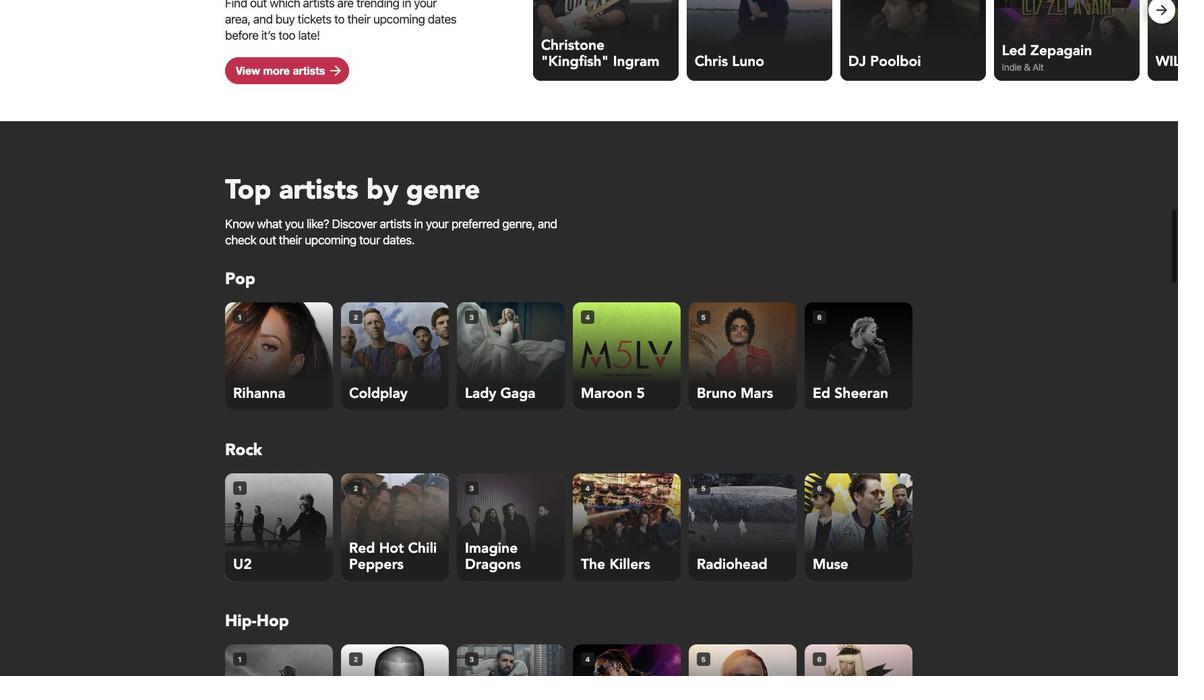 Task type: locate. For each thing, give the bounding box(es) containing it.
1 vertical spatial their
[[279, 233, 302, 247]]

your for trending
[[414, 0, 437, 10]]

3 1 from the top
[[238, 655, 242, 664]]

5 for hip-hop
[[701, 655, 706, 664]]

led
[[1002, 41, 1026, 61]]

maroon 5
[[581, 384, 645, 404]]

genre
[[406, 172, 480, 209]]

in up dates.
[[414, 217, 423, 231]]

christone "kingfish" ingram
[[541, 36, 659, 71]]

1 vertical spatial 2
[[354, 484, 358, 492]]

2 vertical spatial 2
[[354, 655, 358, 664]]

u2
[[233, 555, 252, 575]]

&
[[1024, 61, 1030, 73]]

coldplay
[[349, 384, 408, 404]]

2 1 from the top
[[238, 484, 242, 492]]

wil link
[[1148, 0, 1178, 85]]

1 horizontal spatial and
[[538, 217, 557, 231]]

1 vertical spatial 3
[[469, 484, 474, 492]]

"kingfish"
[[541, 52, 609, 71]]

your
[[414, 0, 437, 10], [426, 217, 449, 231]]

ed sheeran
[[813, 384, 888, 404]]

upcoming down like?
[[305, 233, 356, 247]]

5
[[701, 313, 706, 321], [636, 384, 645, 404], [701, 484, 706, 492], [701, 655, 706, 664]]

3 for hip-hop
[[469, 655, 474, 664]]

5 for pop
[[701, 313, 706, 321]]

0 vertical spatial 3
[[469, 313, 474, 321]]

3 link
[[457, 645, 565, 677]]

artists
[[303, 0, 335, 10], [293, 64, 325, 77], [279, 172, 358, 209], [380, 217, 411, 231]]

chris luno
[[695, 52, 764, 71]]

0 vertical spatial your
[[414, 0, 437, 10]]

upcoming for dates
[[373, 12, 425, 26]]

upcoming inside the find out which artists are trending in your area, and buy tickets to their upcoming dates before it's too late!
[[373, 12, 425, 26]]

1 vertical spatial upcoming
[[305, 233, 356, 247]]

2 vertical spatial 4
[[585, 655, 590, 664]]

3 for rock
[[469, 484, 474, 492]]

2 vertical spatial 6
[[817, 655, 822, 664]]

are
[[337, 0, 354, 10]]

1 horizontal spatial upcoming
[[373, 12, 425, 26]]

2 vertical spatial 1
[[238, 655, 242, 664]]

radiohead
[[697, 555, 767, 575]]

1 link
[[225, 645, 333, 677]]

1 2 from the top
[[354, 313, 358, 321]]

their
[[347, 12, 370, 26], [279, 233, 302, 247]]

killers
[[610, 555, 650, 575]]

out inside know what you like? discover artists in your preferred genre, and check out their upcoming tour dates.
[[259, 233, 276, 247]]

hip-
[[225, 611, 257, 633]]

upcoming
[[373, 12, 425, 26], [305, 233, 356, 247]]

1 4 from the top
[[585, 313, 590, 321]]

out down what
[[259, 233, 276, 247]]

wil
[[1156, 52, 1178, 71]]

0 vertical spatial out
[[250, 0, 267, 10]]

0 vertical spatial their
[[347, 12, 370, 26]]

2 4 from the top
[[585, 484, 590, 492]]

4 link
[[573, 645, 681, 677]]

0 vertical spatial in
[[402, 0, 411, 10]]

1 vertical spatial and
[[538, 217, 557, 231]]

2 6 from the top
[[817, 484, 822, 492]]

6 for hip-hop
[[817, 655, 822, 664]]

1 vertical spatial 1
[[238, 484, 242, 492]]

hip-hop
[[225, 611, 289, 633]]

artists up like?
[[279, 172, 358, 209]]

3 3 from the top
[[469, 655, 474, 664]]

out
[[250, 0, 267, 10], [259, 233, 276, 247]]

4
[[585, 313, 590, 321], [585, 484, 590, 492], [585, 655, 590, 664]]

led zepagain indie & alt
[[1002, 41, 1092, 73]]

view more artists link
[[225, 57, 349, 84]]

christone "kingfish" ingram link
[[533, 0, 678, 85]]

3 4 from the top
[[585, 655, 590, 664]]

find out which artists are trending in your area, and buy tickets to their upcoming dates before it's too late!
[[225, 0, 457, 42]]

6
[[817, 313, 822, 321], [817, 484, 822, 492], [817, 655, 822, 664]]

mars
[[741, 384, 773, 404]]

6 link
[[805, 645, 913, 677]]

1 horizontal spatial their
[[347, 12, 370, 26]]

1 down "hip-"
[[238, 655, 242, 664]]

1 vertical spatial 6
[[817, 484, 822, 492]]

gaga
[[500, 384, 536, 404]]

artists inside the find out which artists are trending in your area, and buy tickets to their upcoming dates before it's too late!
[[303, 0, 335, 10]]

1 vertical spatial your
[[426, 217, 449, 231]]

rihanna
[[233, 384, 285, 404]]

1 1 from the top
[[238, 313, 242, 321]]

bruno mars
[[697, 384, 773, 404]]

bruno
[[697, 384, 736, 404]]

2 2 from the top
[[354, 484, 358, 492]]

0 vertical spatial 6
[[817, 313, 822, 321]]

lady
[[465, 384, 496, 404]]

1 down rock
[[238, 484, 242, 492]]

your down genre
[[426, 217, 449, 231]]

1 vertical spatial in
[[414, 217, 423, 231]]

their for out
[[279, 233, 302, 247]]

their down are
[[347, 12, 370, 26]]

0 vertical spatial 1
[[238, 313, 242, 321]]

3
[[469, 313, 474, 321], [469, 484, 474, 492], [469, 655, 474, 664]]

artists right more
[[293, 64, 325, 77]]

1
[[238, 313, 242, 321], [238, 484, 242, 492], [238, 655, 242, 664]]

your up dates
[[414, 0, 437, 10]]

peppers
[[349, 555, 404, 575]]

0 vertical spatial 2
[[354, 313, 358, 321]]

red hot chili peppers
[[349, 539, 437, 575]]

2 vertical spatial 3
[[469, 655, 474, 664]]

1 vertical spatial 4
[[585, 484, 590, 492]]

upcoming for tour
[[305, 233, 356, 247]]

in
[[402, 0, 411, 10], [414, 217, 423, 231]]

chris luno link
[[687, 0, 832, 85]]

upcoming down trending
[[373, 12, 425, 26]]

1 vertical spatial out
[[259, 233, 276, 247]]

0 horizontal spatial in
[[402, 0, 411, 10]]

3 2 from the top
[[354, 655, 358, 664]]

more
[[263, 64, 290, 77]]

by
[[366, 172, 398, 209]]

muse
[[813, 555, 848, 575]]

2 3 from the top
[[469, 484, 474, 492]]

0 horizontal spatial and
[[253, 12, 273, 26]]

out right find
[[250, 0, 267, 10]]

poolboi
[[870, 52, 921, 71]]

red
[[349, 539, 375, 559]]

and
[[253, 12, 273, 26], [538, 217, 557, 231]]

in right trending
[[402, 0, 411, 10]]

hot
[[379, 539, 404, 559]]

their inside know what you like? discover artists in your preferred genre, and check out their upcoming tour dates.
[[279, 233, 302, 247]]

out inside the find out which artists are trending in your area, and buy tickets to their upcoming dates before it's too late!
[[250, 0, 267, 10]]

check
[[225, 233, 256, 247]]

2 for hip-hop
[[354, 655, 358, 664]]

your inside the find out which artists are trending in your area, and buy tickets to their upcoming dates before it's too late!
[[414, 0, 437, 10]]

4 inside 4 link
[[585, 655, 590, 664]]

know what you like? discover artists in your preferred genre, and check out their upcoming tour dates.
[[225, 217, 557, 247]]

0 horizontal spatial upcoming
[[305, 233, 356, 247]]

1 6 from the top
[[817, 313, 822, 321]]

rock
[[225, 439, 262, 462]]

artists up dates.
[[380, 217, 411, 231]]

1 down 'pop' at the top of the page
[[238, 313, 242, 321]]

1 inside 1 link
[[238, 655, 242, 664]]

dates.
[[383, 233, 415, 247]]

3 inside "link"
[[469, 655, 474, 664]]

in inside the find out which artists are trending in your area, and buy tickets to their upcoming dates before it's too late!
[[402, 0, 411, 10]]

what
[[257, 217, 282, 231]]

and right genre, at the left top of page
[[538, 217, 557, 231]]

1 for hip-hop
[[238, 655, 242, 664]]

0 vertical spatial and
[[253, 12, 273, 26]]

0 vertical spatial 4
[[585, 313, 590, 321]]

their for to
[[347, 12, 370, 26]]

ingram
[[613, 52, 659, 71]]

sheeran
[[835, 384, 888, 404]]

their down the you
[[279, 233, 302, 247]]

it's
[[261, 28, 276, 42]]

imagine dragons
[[465, 539, 521, 575]]

and up it's
[[253, 12, 273, 26]]

upcoming inside know what you like? discover artists in your preferred genre, and check out their upcoming tour dates.
[[305, 233, 356, 247]]

buy
[[275, 12, 295, 26]]

top artists by genre
[[225, 172, 480, 209]]

your inside know what you like? discover artists in your preferred genre, and check out their upcoming tour dates.
[[426, 217, 449, 231]]

1 3 from the top
[[469, 313, 474, 321]]

in inside know what you like? discover artists in your preferred genre, and check out their upcoming tour dates.
[[414, 217, 423, 231]]

3 6 from the top
[[817, 655, 822, 664]]

their inside the find out which artists are trending in your area, and buy tickets to their upcoming dates before it's too late!
[[347, 12, 370, 26]]

1 horizontal spatial in
[[414, 217, 423, 231]]

0 vertical spatial upcoming
[[373, 12, 425, 26]]

2 for rock
[[354, 484, 358, 492]]

0 horizontal spatial their
[[279, 233, 302, 247]]

artists up tickets
[[303, 0, 335, 10]]



Task type: describe. For each thing, give the bounding box(es) containing it.
in for trending
[[402, 0, 411, 10]]

luno
[[732, 52, 764, 71]]

tour
[[359, 233, 380, 247]]

late!
[[298, 28, 320, 42]]

lady gaga
[[465, 384, 536, 404]]

dj poolboi
[[848, 52, 921, 71]]

3 for pop
[[469, 313, 474, 321]]

dates
[[428, 12, 457, 26]]

artists inside know what you like? discover artists in your preferred genre, and check out their upcoming tour dates.
[[380, 217, 411, 231]]

view
[[236, 64, 260, 77]]

maroon
[[581, 384, 632, 404]]

know
[[225, 217, 254, 231]]

6 for rock
[[817, 484, 822, 492]]

chili
[[408, 539, 437, 559]]

trending
[[356, 0, 399, 10]]

christone
[[541, 36, 605, 55]]

alt
[[1033, 61, 1044, 73]]

preferred
[[451, 217, 499, 231]]

before
[[225, 28, 259, 42]]

tickets
[[298, 12, 331, 26]]

top
[[225, 172, 271, 209]]

artists inside 'link'
[[293, 64, 325, 77]]

genre,
[[502, 217, 535, 231]]

like?
[[307, 217, 329, 231]]

find
[[225, 0, 247, 10]]

to
[[334, 12, 345, 26]]

2 for pop
[[354, 313, 358, 321]]

too
[[279, 28, 295, 42]]

1 for rock
[[238, 484, 242, 492]]

indie
[[1002, 61, 1022, 73]]

4 for pop
[[585, 313, 590, 321]]

2 link
[[341, 645, 449, 677]]

the killers
[[581, 555, 650, 575]]

dj
[[848, 52, 866, 71]]

zepagain
[[1030, 41, 1092, 61]]

and inside the find out which artists are trending in your area, and buy tickets to their upcoming dates before it's too late!
[[253, 12, 273, 26]]

area,
[[225, 12, 250, 26]]

hop
[[257, 611, 289, 633]]

5 for rock
[[701, 484, 706, 492]]

pop
[[225, 268, 255, 290]]

5 link
[[689, 645, 797, 677]]

discover
[[332, 217, 377, 231]]

dragons
[[465, 555, 521, 575]]

and inside know what you like? discover artists in your preferred genre, and check out their upcoming tour dates.
[[538, 217, 557, 231]]

1 for pop
[[238, 313, 242, 321]]

6 for pop
[[817, 313, 822, 321]]

in for artists
[[414, 217, 423, 231]]

4 for hip-hop
[[585, 655, 590, 664]]

which
[[270, 0, 300, 10]]

the
[[581, 555, 605, 575]]

4 for rock
[[585, 484, 590, 492]]

you
[[285, 217, 304, 231]]

dj poolboi link
[[840, 0, 986, 85]]

chris
[[695, 52, 728, 71]]

view more artists
[[236, 64, 325, 77]]

ed
[[813, 384, 830, 404]]

your for artists
[[426, 217, 449, 231]]

imagine
[[465, 539, 518, 559]]



Task type: vqa. For each thing, say whether or not it's contained in the screenshot.
songs,
no



